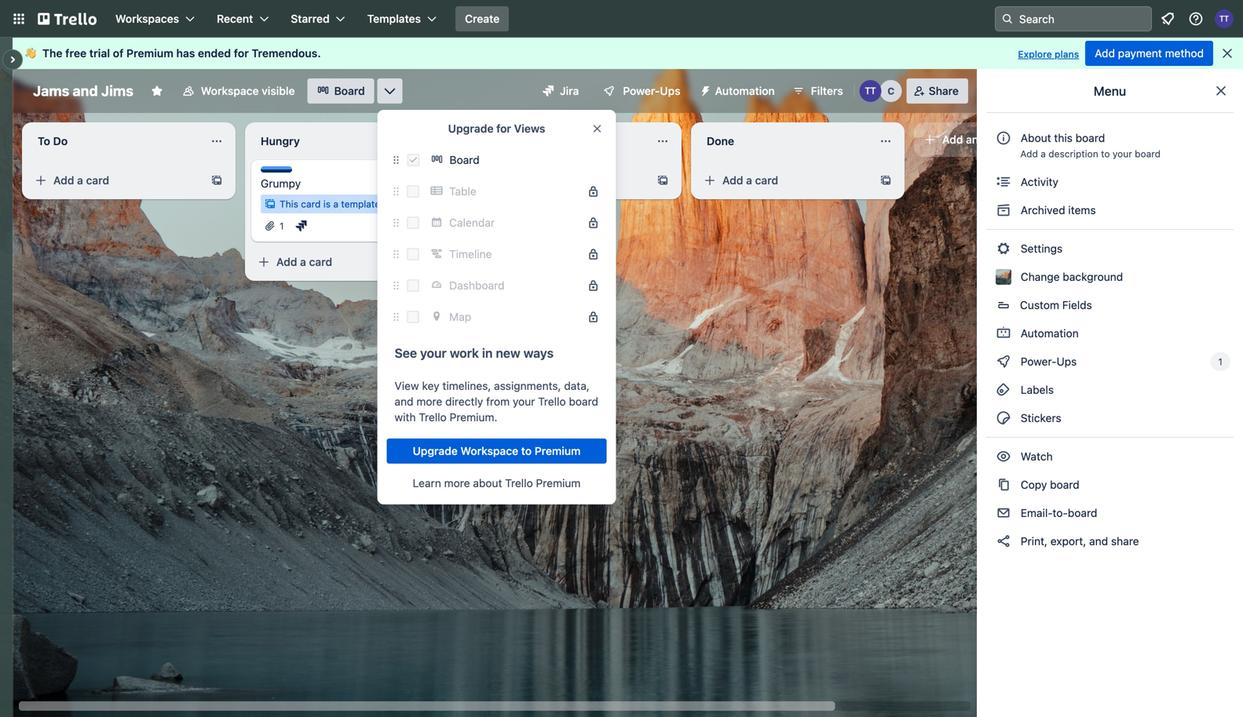 Task type: locate. For each thing, give the bounding box(es) containing it.
1 horizontal spatial and
[[395, 395, 414, 408]]

add a card down do
[[53, 174, 109, 187]]

a right is
[[333, 199, 339, 210]]

share
[[1111, 535, 1139, 548]]

1 horizontal spatial to
[[1101, 148, 1110, 159]]

premium inside "link"
[[536, 477, 581, 490]]

this card is a template.
[[280, 199, 383, 210]]

add a card
[[53, 174, 109, 187], [723, 174, 778, 187], [276, 256, 332, 269]]

1 sm image from the top
[[996, 174, 1012, 190]]

another
[[966, 133, 1006, 146]]

more inside view key timelines, assignments, data, and more directly from your trello board with trello premium.
[[417, 395, 442, 408]]

jims
[[101, 82, 133, 99]]

for left views
[[496, 122, 511, 135]]

sm image
[[996, 174, 1012, 190], [996, 326, 1012, 342], [996, 383, 1012, 398], [996, 411, 1012, 426], [996, 478, 1012, 493]]

tremendous
[[252, 47, 318, 60]]

add another list
[[943, 133, 1025, 146]]

to up learn more about trello premium
[[521, 445, 532, 458]]

recent
[[217, 12, 253, 25]]

4 sm image from the top
[[996, 411, 1012, 426]]

sm image for email-to-board
[[996, 506, 1012, 522]]

1 vertical spatial board
[[450, 154, 480, 167]]

sm image inside email-to-board link
[[996, 506, 1012, 522]]

upgrade
[[448, 122, 494, 135], [413, 445, 458, 458]]

1 horizontal spatial add a card
[[276, 256, 332, 269]]

create from template… image
[[211, 174, 223, 187], [657, 174, 669, 187], [880, 174, 892, 187]]

1 vertical spatial board link
[[426, 148, 607, 173]]

sm image for labels
[[996, 383, 1012, 398]]

0 vertical spatial upgrade
[[448, 122, 494, 135]]

learn
[[413, 477, 441, 490]]

1 horizontal spatial automation
[[1018, 327, 1079, 340]]

do
[[53, 135, 68, 148]]

of
[[113, 47, 124, 60]]

2 vertical spatial trello
[[505, 477, 533, 490]]

card
[[86, 174, 109, 187], [755, 174, 778, 187], [301, 199, 321, 210], [309, 256, 332, 269]]

board link down views
[[426, 148, 607, 173]]

to up the activity link
[[1101, 148, 1110, 159]]

0 vertical spatial 1
[[280, 221, 284, 232]]

and
[[73, 82, 98, 99], [395, 395, 414, 408], [1089, 535, 1108, 548]]

1 horizontal spatial your
[[513, 395, 535, 408]]

add payment method button
[[1086, 41, 1214, 66]]

create from template… image for to do
[[211, 174, 223, 187]]

create from template… image
[[434, 256, 446, 269]]

trello down assignments,
[[538, 395, 566, 408]]

1 horizontal spatial workspace
[[461, 445, 518, 458]]

starred
[[291, 12, 330, 25]]

premium down upgrade workspace to premium link
[[536, 477, 581, 490]]

board up the activity link
[[1135, 148, 1161, 159]]

add payment method
[[1095, 47, 1204, 60]]

visible
[[262, 84, 295, 97]]

terry turtle (terryturtle) image right open information menu icon
[[1215, 9, 1234, 28]]

sm image inside stickers link
[[996, 411, 1012, 426]]

and up with
[[395, 395, 414, 408]]

explore plans button
[[1018, 45, 1079, 64]]

2 vertical spatial and
[[1089, 535, 1108, 548]]

archived items
[[1018, 204, 1096, 217]]

see
[[395, 346, 417, 361]]

0 vertical spatial terry turtle (terryturtle) image
[[1215, 9, 1234, 28]]

power-ups
[[623, 84, 681, 97], [1018, 355, 1080, 368]]

0 vertical spatial to
[[1101, 148, 1110, 159]]

jira
[[560, 84, 579, 97]]

3 create from template… image from the left
[[880, 174, 892, 187]]

to
[[1101, 148, 1110, 159], [521, 445, 532, 458]]

2 vertical spatial premium
[[536, 477, 581, 490]]

board up to-
[[1050, 479, 1080, 492]]

0 horizontal spatial and
[[73, 82, 98, 99]]

card down to do text box
[[86, 174, 109, 187]]

a down about
[[1041, 148, 1046, 159]]

1 vertical spatial more
[[444, 477, 470, 490]]

create button
[[456, 6, 509, 31]]

email-
[[1021, 507, 1053, 520]]

add a card for done
[[723, 174, 778, 187]]

1 vertical spatial automation
[[1018, 327, 1079, 340]]

board up table
[[450, 154, 480, 167]]

1 horizontal spatial create from template… image
[[657, 174, 669, 187]]

0 vertical spatial and
[[73, 82, 98, 99]]

add a card button down done text box
[[697, 168, 873, 193]]

explore plans
[[1018, 49, 1079, 60]]

terry turtle (terryturtle) image
[[1215, 9, 1234, 28], [860, 80, 882, 102]]

1 horizontal spatial board link
[[426, 148, 607, 173]]

trello right with
[[419, 411, 447, 424]]

2 horizontal spatial add a card button
[[697, 168, 873, 193]]

automation down custom fields
[[1018, 327, 1079, 340]]

to
[[38, 135, 50, 148]]

to inside about this board add a description to your board
[[1101, 148, 1110, 159]]

your down assignments,
[[513, 395, 535, 408]]

workspaces
[[115, 12, 179, 25]]

ways
[[524, 346, 554, 361]]

1 vertical spatial terry turtle (terryturtle) image
[[860, 80, 882, 102]]

0 horizontal spatial power-
[[623, 84, 660, 97]]

add a card button for done
[[697, 168, 873, 193]]

ups down the automation link
[[1057, 355, 1077, 368]]

power-ups down primary "element"
[[623, 84, 681, 97]]

1 horizontal spatial add a card button
[[251, 250, 427, 275]]

labels
[[1018, 384, 1054, 397]]

card left is
[[301, 199, 321, 210]]

Board name text field
[[25, 79, 141, 104]]

more right 'learn'
[[444, 477, 470, 490]]

timeline
[[449, 248, 492, 261]]

power-ups button
[[592, 79, 690, 104]]

sm image
[[693, 79, 715, 101], [996, 203, 1012, 218], [293, 218, 309, 234], [996, 241, 1012, 257], [996, 354, 1012, 370], [996, 449, 1012, 465], [996, 506, 1012, 522], [996, 534, 1012, 550]]

0 horizontal spatial ups
[[660, 84, 681, 97]]

3 sm image from the top
[[996, 383, 1012, 398]]

workspace up about
[[461, 445, 518, 458]]

ups
[[660, 84, 681, 97], [1057, 355, 1077, 368]]

more inside "link"
[[444, 477, 470, 490]]

2 vertical spatial your
[[513, 395, 535, 408]]

trello inside "link"
[[505, 477, 533, 490]]

grumpy
[[261, 177, 301, 190]]

add a card button down this card is a template.
[[251, 250, 427, 275]]

0 vertical spatial automation
[[715, 84, 775, 97]]

sm image inside the activity link
[[996, 174, 1012, 190]]

5 sm image from the top
[[996, 478, 1012, 493]]

sm image inside settings link
[[996, 241, 1012, 257]]

add a card button down to do text box
[[28, 168, 204, 193]]

plans
[[1055, 49, 1079, 60]]

payment
[[1118, 47, 1162, 60]]

add a card for to do
[[53, 174, 109, 187]]

0 vertical spatial trello
[[538, 395, 566, 408]]

sm image inside archived items link
[[996, 203, 1012, 218]]

0 horizontal spatial board
[[334, 84, 365, 97]]

1 vertical spatial for
[[496, 122, 511, 135]]

automation inside button
[[715, 84, 775, 97]]

.
[[318, 47, 321, 60]]

0 horizontal spatial 1
[[280, 221, 284, 232]]

1 horizontal spatial 1
[[1219, 357, 1223, 368]]

1 horizontal spatial terry turtle (terryturtle) image
[[1215, 9, 1234, 28]]

board
[[1076, 132, 1105, 145], [1135, 148, 1161, 159], [569, 395, 598, 408], [1050, 479, 1080, 492], [1068, 507, 1098, 520]]

share
[[929, 84, 959, 97]]

sm image for print, export, and share
[[996, 534, 1012, 550]]

create
[[465, 12, 500, 25]]

0 horizontal spatial power-ups
[[623, 84, 681, 97]]

1 horizontal spatial more
[[444, 477, 470, 490]]

more
[[417, 395, 442, 408], [444, 477, 470, 490]]

sm image for power-ups
[[996, 354, 1012, 370]]

0 horizontal spatial add a card
[[53, 174, 109, 187]]

your up the activity link
[[1113, 148, 1132, 159]]

1 horizontal spatial power-
[[1021, 355, 1057, 368]]

copy board link
[[987, 473, 1234, 498]]

2 horizontal spatial add a card
[[723, 174, 778, 187]]

upgrade up 'learn'
[[413, 445, 458, 458]]

has
[[176, 47, 195, 60]]

1 vertical spatial to
[[521, 445, 532, 458]]

add down this
[[276, 256, 297, 269]]

0 vertical spatial board link
[[308, 79, 374, 104]]

1 vertical spatial your
[[420, 346, 447, 361]]

and left share
[[1089, 535, 1108, 548]]

Done text field
[[697, 129, 870, 154]]

change background
[[1018, 271, 1123, 284]]

1 vertical spatial workspace
[[461, 445, 518, 458]]

terry turtle (terryturtle) image left c
[[860, 80, 882, 102]]

sm image inside labels link
[[996, 383, 1012, 398]]

recent button
[[207, 6, 278, 31]]

copy
[[1021, 479, 1047, 492]]

Hungry text field
[[251, 129, 424, 154]]

stickers link
[[987, 406, 1234, 431]]

jira button
[[533, 79, 589, 104]]

filters button
[[788, 79, 848, 104]]

1 vertical spatial and
[[395, 395, 414, 408]]

0 vertical spatial more
[[417, 395, 442, 408]]

add a card down done
[[723, 174, 778, 187]]

1 vertical spatial trello
[[419, 411, 447, 424]]

jams and jims
[[33, 82, 133, 99]]

0 vertical spatial workspace
[[201, 84, 259, 97]]

0 horizontal spatial automation
[[715, 84, 775, 97]]

0 vertical spatial premium
[[126, 47, 173, 60]]

banner
[[13, 38, 1243, 69]]

0 horizontal spatial board link
[[308, 79, 374, 104]]

trello
[[538, 395, 566, 408], [419, 411, 447, 424], [505, 477, 533, 490]]

1 vertical spatial 1
[[1219, 357, 1223, 368]]

jira icon image
[[543, 86, 554, 97]]

1 horizontal spatial board
[[450, 154, 480, 167]]

add a card button
[[28, 168, 204, 193], [697, 168, 873, 193], [251, 250, 427, 275]]

learn more about trello premium
[[413, 477, 581, 490]]

automation link
[[987, 321, 1234, 346]]

sm image inside watch link
[[996, 449, 1012, 465]]

add left "another"
[[943, 133, 963, 146]]

and inside "text field"
[[73, 82, 98, 99]]

upgrade left views
[[448, 122, 494, 135]]

ups left automation button
[[660, 84, 681, 97]]

workspace visible
[[201, 84, 295, 97]]

0 horizontal spatial trello
[[419, 411, 447, 424]]

your right the see on the left of the page
[[420, 346, 447, 361]]

premium down data,
[[535, 445, 581, 458]]

sm image for watch
[[996, 449, 1012, 465]]

0 horizontal spatial terry turtle (terryturtle) image
[[860, 80, 882, 102]]

0 vertical spatial your
[[1113, 148, 1132, 159]]

a inside about this board add a description to your board
[[1041, 148, 1046, 159]]

a down done text box
[[746, 174, 752, 187]]

see your work in new ways
[[395, 346, 554, 361]]

sm image inside automation button
[[693, 79, 715, 101]]

0 vertical spatial power-
[[623, 84, 660, 97]]

template.
[[341, 199, 383, 210]]

primary element
[[0, 0, 1243, 38]]

board inside view key timelines, assignments, data, and more directly from your trello board with trello premium.
[[569, 395, 598, 408]]

for right ended
[[234, 47, 249, 60]]

0 vertical spatial board
[[334, 84, 365, 97]]

0 horizontal spatial create from template… image
[[211, 174, 223, 187]]

workspace down ended
[[201, 84, 259, 97]]

add down about
[[1021, 148, 1038, 159]]

sm image for activity
[[996, 174, 1012, 190]]

0 horizontal spatial more
[[417, 395, 442, 408]]

1 create from template… image from the left
[[211, 174, 223, 187]]

0 vertical spatial power-ups
[[623, 84, 681, 97]]

upgrade for upgrade for views
[[448, 122, 494, 135]]

board
[[334, 84, 365, 97], [450, 154, 480, 167]]

power- up labels
[[1021, 355, 1057, 368]]

sm image inside print, export, and share link
[[996, 534, 1012, 550]]

1 vertical spatial upgrade
[[413, 445, 458, 458]]

2 create from template… image from the left
[[657, 174, 669, 187]]

2 sm image from the top
[[996, 326, 1012, 342]]

board link
[[308, 79, 374, 104], [426, 148, 607, 173]]

premium right of
[[126, 47, 173, 60]]

search image
[[1001, 13, 1014, 25]]

0 horizontal spatial add a card button
[[28, 168, 204, 193]]

trello right about
[[505, 477, 533, 490]]

sm image inside the copy board link
[[996, 478, 1012, 493]]

1 horizontal spatial trello
[[505, 477, 533, 490]]

0 vertical spatial ups
[[660, 84, 681, 97]]

and left jims
[[73, 82, 98, 99]]

star or unstar board image
[[151, 85, 163, 97]]

doing
[[484, 135, 515, 148]]

power- right jira
[[623, 84, 660, 97]]

power-ups up labels
[[1018, 355, 1080, 368]]

change
[[1021, 271, 1060, 284]]

chestercheeetah (chestercheeetah) image
[[880, 80, 902, 102]]

a down to do text box
[[77, 174, 83, 187]]

1
[[280, 221, 284, 232], [1219, 357, 1223, 368]]

board down data,
[[569, 395, 598, 408]]

this
[[1054, 132, 1073, 145]]

settings
[[1018, 242, 1063, 255]]

add a card button for to do
[[28, 168, 204, 193]]

2 horizontal spatial create from template… image
[[880, 174, 892, 187]]

description
[[1049, 148, 1099, 159]]

more down key at the bottom left
[[417, 395, 442, 408]]

learn more about trello premium link
[[413, 476, 581, 492]]

automation up done
[[715, 84, 775, 97]]

1 horizontal spatial ups
[[1057, 355, 1077, 368]]

0 horizontal spatial for
[[234, 47, 249, 60]]

2 horizontal spatial your
[[1113, 148, 1132, 159]]

sm image inside the automation link
[[996, 326, 1012, 342]]

0 horizontal spatial workspace
[[201, 84, 259, 97]]

add a card down this
[[276, 256, 332, 269]]

the
[[42, 47, 62, 60]]

2 horizontal spatial trello
[[538, 395, 566, 408]]

board left customize views image
[[334, 84, 365, 97]]

color: blue, title: none image
[[261, 167, 292, 173]]

1 vertical spatial power-ups
[[1018, 355, 1080, 368]]

board link down .
[[308, 79, 374, 104]]

sm image for settings
[[996, 241, 1012, 257]]

customize views image
[[382, 83, 398, 99]]

data,
[[564, 380, 590, 393]]

menu
[[1094, 84, 1127, 99]]



Task type: describe. For each thing, give the bounding box(es) containing it.
sm image for stickers
[[996, 411, 1012, 426]]

and inside view key timelines, assignments, data, and more directly from your trello board with trello premium.
[[395, 395, 414, 408]]

watch
[[1018, 450, 1056, 463]]

0 horizontal spatial to
[[521, 445, 532, 458]]

Search field
[[995, 6, 1152, 31]]

your inside view key timelines, assignments, data, and more directly from your trello board with trello premium.
[[513, 395, 535, 408]]

0 vertical spatial for
[[234, 47, 249, 60]]

with
[[395, 411, 416, 424]]

trial
[[89, 47, 110, 60]]

2 horizontal spatial and
[[1089, 535, 1108, 548]]

add down done
[[723, 174, 743, 187]]

upgrade workspace to premium link
[[387, 439, 607, 464]]

email-to-board
[[1018, 507, 1098, 520]]

print, export, and share link
[[987, 529, 1234, 555]]

1 vertical spatial premium
[[535, 445, 581, 458]]

activity
[[1018, 176, 1059, 189]]

ups inside button
[[660, 84, 681, 97]]

in
[[482, 346, 493, 361]]

done
[[707, 135, 734, 148]]

add another list button
[[914, 123, 1128, 157]]

email-to-board link
[[987, 501, 1234, 526]]

1 horizontal spatial power-ups
[[1018, 355, 1080, 368]]

grumpy link
[[261, 176, 443, 192]]

work
[[450, 346, 479, 361]]

list
[[1009, 133, 1025, 146]]

premium inside banner
[[126, 47, 173, 60]]

map
[[449, 311, 471, 324]]

c
[[888, 86, 895, 97]]

card down is
[[309, 256, 332, 269]]

new
[[496, 346, 520, 361]]

board up print, export, and share
[[1068, 507, 1098, 520]]

from
[[486, 395, 510, 408]]

wave image
[[25, 46, 36, 60]]

directly
[[445, 395, 483, 408]]

banner containing 👋
[[13, 38, 1243, 69]]

premium.
[[450, 411, 498, 424]]

assignments,
[[494, 380, 561, 393]]

sm image for archived items
[[996, 203, 1012, 218]]

items
[[1069, 204, 1096, 217]]

settings link
[[987, 236, 1234, 262]]

add inside about this board add a description to your board
[[1021, 148, 1038, 159]]

your inside about this board add a description to your board
[[1113, 148, 1132, 159]]

starred button
[[281, 6, 355, 31]]

key
[[422, 380, 440, 393]]

view key timelines, assignments, data, and more directly from your trello board with trello premium.
[[395, 380, 598, 424]]

0 horizontal spatial your
[[420, 346, 447, 361]]

board up description at the top right of the page
[[1076, 132, 1105, 145]]

sm image for automation
[[996, 326, 1012, 342]]

templates
[[367, 12, 421, 25]]

automation button
[[693, 79, 784, 104]]

power-ups inside power-ups button
[[623, 84, 681, 97]]

filters
[[811, 84, 843, 97]]

archived items link
[[987, 198, 1234, 223]]

a down this card is a template.
[[300, 256, 306, 269]]

open information menu image
[[1188, 11, 1204, 27]]

back to home image
[[38, 6, 97, 31]]

activity link
[[987, 170, 1234, 195]]

print,
[[1021, 535, 1048, 548]]

upgrade workspace to premium
[[413, 445, 581, 458]]

timelines,
[[443, 380, 491, 393]]

jams
[[33, 82, 69, 99]]

is
[[323, 199, 331, 210]]

calendar
[[449, 216, 495, 229]]

dashboard
[[449, 279, 505, 292]]

Doing text field
[[474, 129, 647, 154]]

custom fields
[[1020, 299, 1092, 312]]

create from template… image for done
[[880, 174, 892, 187]]

watch link
[[987, 445, 1234, 470]]

to do
[[38, 135, 68, 148]]

0 notifications image
[[1159, 9, 1177, 28]]

table
[[449, 185, 477, 198]]

terry turtle (terryturtle) image inside primary "element"
[[1215, 9, 1234, 28]]

1 vertical spatial ups
[[1057, 355, 1077, 368]]

card down done text box
[[755, 174, 778, 187]]

workspaces button
[[106, 6, 204, 31]]

To Do text field
[[28, 129, 201, 154]]

copy board
[[1018, 479, 1080, 492]]

change background link
[[987, 265, 1234, 290]]

about this board add a description to your board
[[1021, 132, 1161, 159]]

fields
[[1063, 299, 1092, 312]]

close popover image
[[591, 123, 604, 135]]

free
[[65, 47, 87, 60]]

share button
[[907, 79, 968, 104]]

1 horizontal spatial for
[[496, 122, 511, 135]]

this
[[280, 199, 298, 210]]

archived
[[1021, 204, 1066, 217]]

to-
[[1053, 507, 1068, 520]]

workspace inside button
[[201, 84, 259, 97]]

print, export, and share
[[1018, 535, 1139, 548]]

about
[[1021, 132, 1051, 145]]

custom fields button
[[987, 293, 1234, 318]]

workspace visible button
[[173, 79, 304, 104]]

export,
[[1051, 535, 1087, 548]]

👋
[[25, 47, 36, 60]]

background
[[1063, 271, 1123, 284]]

power- inside button
[[623, 84, 660, 97]]

1 vertical spatial power-
[[1021, 355, 1057, 368]]

sm image for copy board
[[996, 478, 1012, 493]]

view
[[395, 380, 419, 393]]

custom
[[1020, 299, 1060, 312]]

add down do
[[53, 174, 74, 187]]

ended
[[198, 47, 231, 60]]

upgrade for upgrade workspace to premium
[[413, 445, 458, 458]]

add left payment
[[1095, 47, 1115, 60]]

stickers
[[1018, 412, 1062, 425]]



Task type: vqa. For each thing, say whether or not it's contained in the screenshot.
Integrate Trello with other apps link
no



